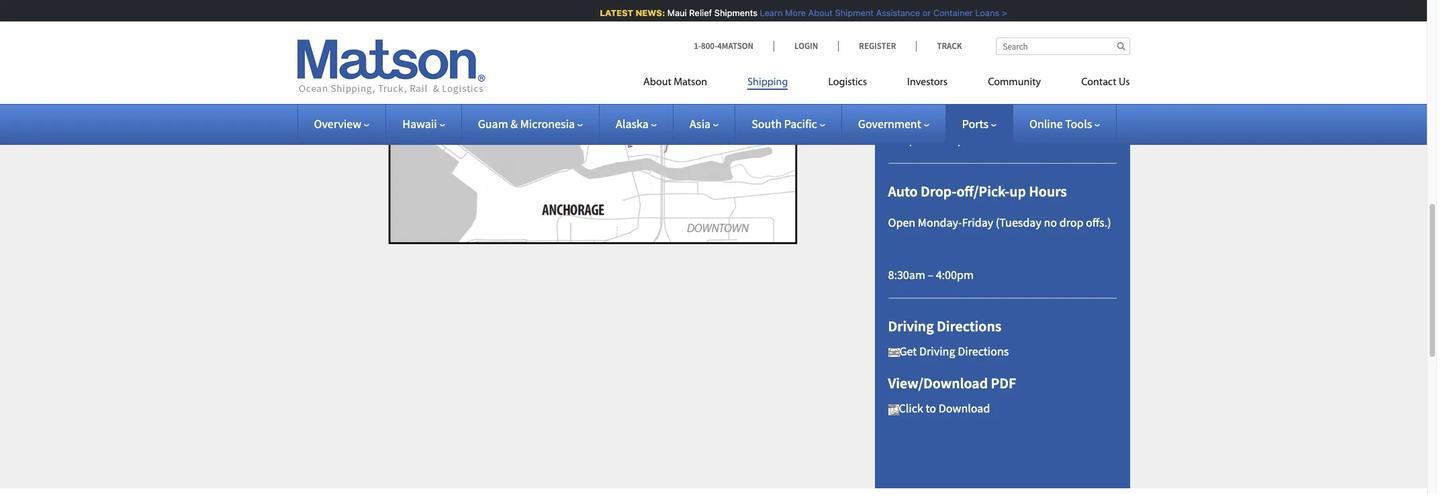 Task type: describe. For each thing, give the bounding box(es) containing it.
direction image
[[889, 349, 900, 357]]

– left 5:45pm
[[929, 131, 935, 147]]

online
[[1030, 116, 1063, 132]]

11:45am
[[936, 112, 980, 128]]

4:00pm
[[936, 267, 974, 283]]

click
[[899, 401, 924, 416]]

offs.)
[[1086, 215, 1112, 230]]

investors link
[[888, 71, 968, 98]]

friday
[[962, 215, 994, 230]]

view/download
[[889, 375, 988, 393]]

8:00am – 5:00pm
[[889, 8, 974, 23]]

get
[[900, 344, 917, 359]]

– right or
[[928, 8, 934, 23]]

Search search field
[[996, 38, 1130, 55]]

1 vertical spatial driving
[[920, 344, 956, 359]]

download
[[939, 401, 991, 416]]

get driving directions link
[[889, 344, 1009, 359]]

driving directions
[[889, 317, 1002, 336]]

get driving directions
[[900, 344, 1009, 359]]

track link
[[917, 40, 962, 52]]

>
[[998, 7, 1003, 18]]

shipments
[[710, 7, 754, 18]]

or
[[919, 7, 927, 18]]

click to download link
[[889, 401, 991, 416]]

to
[[926, 401, 937, 416]]

learn more about shipment assistance or container loans > link
[[756, 7, 1003, 18]]

hawaii link
[[403, 116, 445, 132]]

latest
[[596, 7, 629, 18]]

(tuesday
[[996, 215, 1042, 230]]

1-800-4matson
[[694, 40, 754, 52]]

asia
[[690, 116, 711, 132]]

ports
[[963, 116, 989, 132]]

monday-
[[918, 215, 963, 230]]

community
[[988, 77, 1041, 88]]

south
[[752, 116, 782, 132]]

about inside top menu 'navigation'
[[644, 77, 672, 88]]

blue matson logo with ocean, shipping, truck, rail and logistics written beneath it. image
[[297, 40, 485, 95]]

loans
[[971, 7, 996, 18]]

contact us
[[1082, 77, 1130, 88]]

0 vertical spatial directions
[[937, 317, 1002, 336]]

8:30am
[[889, 267, 926, 283]]

shipping
[[748, 77, 788, 88]]

government link
[[859, 116, 930, 132]]

ports link
[[963, 116, 997, 132]]

maui
[[663, 7, 683, 18]]

south pacific link
[[752, 116, 826, 132]]

anchorage image
[[889, 405, 899, 416]]

logistics
[[829, 77, 867, 88]]

overview link
[[314, 116, 370, 132]]

drop-
[[921, 182, 957, 201]]

open monday-friday (tuesday no drop offs.)
[[889, 215, 1112, 230]]

view/download pdf
[[889, 375, 1017, 393]]

learn
[[756, 7, 779, 18]]

guam
[[478, 116, 508, 132]]

container
[[929, 7, 969, 18]]

more
[[781, 7, 802, 18]]

search image
[[1118, 42, 1126, 50]]

contact
[[1082, 77, 1117, 88]]

5:45pm
[[937, 131, 975, 147]]

drop
[[1060, 215, 1084, 230]]

sat
[[889, 41, 905, 56]]

register link
[[839, 40, 917, 52]]

micronesia
[[521, 116, 575, 132]]

hours
[[1029, 182, 1067, 201]]

click to download
[[899, 401, 991, 416]]

online tools
[[1030, 116, 1093, 132]]

latest news: maui relief shipments learn more about shipment assistance or container loans >
[[596, 7, 1003, 18]]

online tools link
[[1030, 116, 1101, 132]]

pacific
[[785, 116, 818, 132]]

1:00pm
[[889, 131, 926, 147]]

us
[[1119, 77, 1130, 88]]

&
[[511, 116, 518, 132]]



Task type: vqa. For each thing, say whether or not it's contained in the screenshot.
Shipping 'link' at the right top
yes



Task type: locate. For each thing, give the bounding box(es) containing it.
5:00pm
[[936, 8, 974, 23]]

0 vertical spatial about
[[804, 7, 829, 18]]

–
[[928, 8, 934, 23], [928, 112, 934, 128], [929, 131, 935, 147], [928, 267, 934, 283]]

– right 8:30am
[[928, 267, 934, 283]]

section containing auto drop-off/pick-up hours
[[858, 0, 1147, 489]]

0 horizontal spatial about
[[644, 77, 672, 88]]

section
[[858, 0, 1147, 489]]

pdf
[[991, 375, 1017, 393]]

about
[[804, 7, 829, 18], [644, 77, 672, 88]]

auto
[[889, 182, 918, 201]]

1-
[[694, 40, 701, 52]]

about matson link
[[644, 71, 728, 98]]

guam & micronesia link
[[478, 116, 583, 132]]

login
[[795, 40, 819, 52]]

logistics link
[[809, 71, 888, 98]]

about matson
[[644, 77, 708, 88]]

driving
[[889, 317, 934, 336], [920, 344, 956, 359]]

register
[[859, 40, 897, 52]]

sun 8:00am – 11:45am 1:00pm – 5:45pm
[[889, 93, 980, 147]]

alaska link
[[616, 116, 657, 132]]

– left 11:45am
[[928, 112, 934, 128]]

open
[[889, 215, 916, 230]]

overview
[[314, 116, 362, 132]]

community link
[[968, 71, 1062, 98]]

contact us link
[[1062, 71, 1130, 98]]

8:00am up '1:00pm'
[[889, 112, 926, 128]]

relief
[[685, 7, 708, 18]]

1 vertical spatial directions
[[958, 344, 1009, 359]]

track
[[938, 40, 962, 52]]

8:00am up sat
[[889, 8, 926, 23]]

1 vertical spatial 8:00am
[[889, 112, 926, 128]]

0 vertical spatial driving
[[889, 317, 934, 336]]

off/pick-
[[957, 182, 1010, 201]]

4matson
[[718, 40, 754, 52]]

up
[[1010, 182, 1027, 201]]

matson
[[674, 77, 708, 88]]

investors
[[908, 77, 948, 88]]

about right more
[[804, 7, 829, 18]]

1-800-4matson link
[[694, 40, 774, 52]]

asia link
[[690, 116, 719, 132]]

government
[[859, 116, 922, 132]]

1 8:00am from the top
[[889, 8, 926, 23]]

no
[[1044, 215, 1058, 230]]

tools
[[1066, 116, 1093, 132]]

driving up get
[[889, 317, 934, 336]]

None search field
[[996, 38, 1130, 55]]

1 vertical spatial about
[[644, 77, 672, 88]]

800-
[[701, 40, 718, 52]]

top menu navigation
[[644, 71, 1130, 98]]

hawaii
[[403, 116, 437, 132]]

2 8:00am from the top
[[889, 112, 926, 128]]

shipment
[[831, 7, 870, 18]]

directions up the pdf
[[958, 344, 1009, 359]]

shipping link
[[728, 71, 809, 98]]

guam & micronesia
[[478, 116, 575, 132]]

directions
[[937, 317, 1002, 336], [958, 344, 1009, 359]]

driving down driving directions
[[920, 344, 956, 359]]

south pacific
[[752, 116, 818, 132]]

0 vertical spatial 8:00am
[[889, 8, 926, 23]]

1 horizontal spatial about
[[804, 7, 829, 18]]

directions up get driving directions
[[937, 317, 1002, 336]]

8:30am – 4:00pm
[[889, 267, 974, 283]]

news:
[[632, 7, 661, 18]]

8:00am
[[889, 8, 926, 23], [889, 112, 926, 128]]

about left matson
[[644, 77, 672, 88]]

8:00am inside "sun 8:00am – 11:45am 1:00pm – 5:45pm"
[[889, 112, 926, 128]]

sun
[[889, 93, 908, 108]]

assistance
[[872, 7, 916, 18]]

login link
[[774, 40, 839, 52]]

auto drop-off/pick-up hours
[[889, 182, 1067, 201]]

alaska
[[616, 116, 649, 132]]



